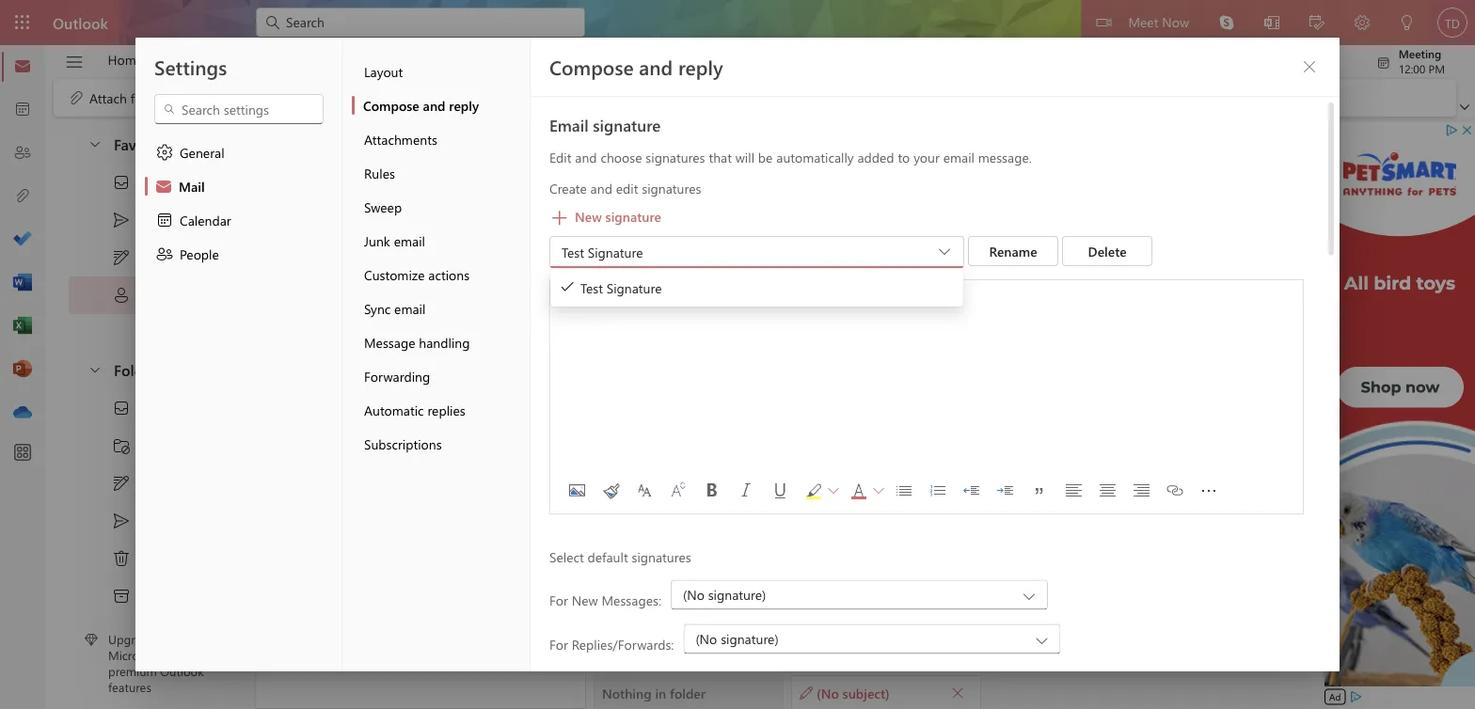 Task type: vqa. For each thing, say whether or not it's contained in the screenshot.
The New related to For
yes



Task type: describe. For each thing, give the bounding box(es) containing it.
blue
[[451, 303, 477, 321]]


[[64, 52, 84, 72]]

 meeting 12:00 pm
[[1376, 46, 1445, 76]]

 send email
[[334, 197, 421, 216]]

12:00
[[1399, 61, 1426, 76]]

people
[[180, 245, 219, 263]]

quote image
[[1025, 476, 1055, 506]]

your
[[914, 149, 940, 166]]

 tree item
[[69, 239, 220, 277]]

(no
[[817, 684, 839, 702]]

filter button
[[463, 238, 540, 268]]

format painter image
[[596, 476, 626, 506]]

nothing
[[602, 684, 652, 702]]

emoji
[[471, 89, 503, 106]]

left-rail-appbar navigation
[[4, 45, 41, 435]]

12
[[425, 303, 439, 321]]

mike@example.com mike@example.com
[[331, 148, 478, 187]]

 new signature
[[550, 207, 661, 227]]

1 - from the left
[[443, 303, 448, 321]]

options button
[[572, 45, 646, 74]]

 (no subject)
[[800, 684, 890, 702]]

settings heading
[[154, 54, 227, 80]]

that
[[709, 149, 732, 166]]

folder
[[670, 684, 706, 702]]

align right image
[[1126, 476, 1156, 506]]

 for  calendar
[[155, 211, 174, 230]]

 for favorites
[[88, 136, 103, 151]]

test inside button
[[562, 243, 584, 261]]

 button for favorites
[[78, 126, 110, 161]]

pm
[[1429, 61, 1445, 76]]

files image
[[13, 187, 32, 206]]

powerpoint image
[[13, 360, 32, 379]]

be
[[758, 149, 773, 166]]

home
[[108, 51, 143, 68]]

email inside "button"
[[394, 232, 425, 249]]

and right options
[[639, 54, 673, 80]]

email inside  send email
[[389, 197, 421, 215]]

 for 
[[112, 474, 131, 493]]

options
[[586, 51, 632, 68]]

to whom it may concern,
[[605, 287, 766, 305]]

 for highlight image
[[828, 486, 839, 497]]

layout button
[[352, 55, 530, 88]]

mail image
[[13, 57, 32, 76]]

numbering (⌘+/) image
[[923, 476, 953, 506]]

compose and reply button
[[352, 88, 530, 122]]

insert button
[[352, 45, 414, 74]]

test inside option
[[581, 279, 603, 296]]

and right edit
[[575, 149, 597, 166]]

 test signature
[[560, 279, 662, 296]]

compose inside 'button'
[[363, 96, 419, 114]]

replies
[[428, 401, 465, 419]]

dialog containing settings
[[0, 0, 1475, 709]]

2
[[195, 249, 202, 267]]

set your advertising preferences image
[[1349, 690, 1364, 705]]

tree containing 
[[69, 390, 220, 709]]

onedrive image
[[13, 404, 32, 422]]

1 horizontal spatial  button
[[1295, 52, 1325, 82]]

 for folders
[[88, 362, 103, 377]]

ad
[[1330, 691, 1341, 703]]

forwarding button
[[352, 359, 530, 393]]

reply inside tab panel
[[678, 54, 723, 80]]

general
[[180, 143, 224, 161]]

increase indent image
[[991, 476, 1021, 506]]

subscriptions button
[[352, 427, 530, 461]]

message handling
[[364, 334, 470, 351]]

email signature
[[550, 114, 661, 136]]

none button containing 
[[550, 237, 964, 267]]

tab list containing home
[[93, 45, 647, 74]]

meet
[[1129, 13, 1159, 30]]


[[1097, 15, 1112, 30]]

junk email button
[[352, 224, 530, 258]]

sync email button
[[352, 292, 530, 326]]

to do image
[[13, 231, 32, 249]]

reading pane main content
[[586, 118, 1320, 709]]

24
[[565, 303, 580, 321]]


[[112, 587, 131, 606]]

compose and reply heading
[[550, 54, 723, 80]]

calendar
[[180, 211, 231, 229]]

2 vertical spatial signatures
[[632, 549, 691, 566]]

automatic replies button
[[352, 393, 530, 427]]

compose and reply inside compose and reply 'button'
[[363, 96, 479, 114]]

inbox
[[138, 174, 171, 191]]

mike@example.com for mike@example.com
[[331, 172, 432, 187]]

results
[[305, 243, 353, 263]]

message handling button
[[352, 326, 530, 359]]

added
[[858, 149, 895, 166]]

 inside compose and reply tab panel
[[1302, 59, 1317, 74]]

sweep
[[364, 198, 402, 215]]

align left image
[[1059, 476, 1089, 506]]

t-mobile
[[305, 285, 358, 302]]

word image
[[13, 274, 32, 293]]


[[800, 686, 813, 700]]

choose
[[601, 149, 642, 166]]

italic (⌘+i) image
[[731, 476, 761, 506]]

excel image
[[13, 317, 32, 336]]

reply inside 'button'
[[449, 96, 479, 114]]


[[560, 279, 575, 294]]

 for font color 'image'
[[873, 486, 885, 497]]

1 vertical spatial  button
[[945, 680, 971, 706]]

settings tab list
[[136, 38, 343, 672]]

drafts
[[138, 249, 173, 267]]

font color image
[[844, 477, 874, 507]]

to inside email signature element
[[898, 149, 910, 166]]

 for  inbox
[[112, 173, 131, 192]]

help
[[229, 51, 256, 68]]

 for 
[[112, 512, 131, 531]]

include group
[[57, 79, 596, 117]]

 sent items 1
[[112, 211, 202, 230]]

 for  meeting 12:00 pm
[[1376, 56, 1391, 71]]

attachments button
[[352, 122, 530, 156]]

edit and choose signatures that will be automatically added to your email message.
[[550, 149, 1032, 166]]

outlook link
[[53, 0, 108, 45]]

email inside button
[[394, 300, 426, 317]]


[[163, 103, 176, 116]]

 for  sent items 1
[[112, 211, 131, 230]]

formatting options. list box
[[560, 469, 1294, 514]]

1 inside  'tree item'
[[197, 174, 202, 191]]

may
[[677, 287, 705, 305]]

font image
[[630, 476, 660, 506]]

signatures for choose
[[646, 149, 705, 166]]

email inside compose and reply tab panel
[[943, 149, 975, 166]]

mail
[[179, 177, 205, 195]]

new for 
[[575, 207, 602, 225]]

decrease indent image
[[957, 476, 987, 506]]

 emoji
[[448, 88, 503, 107]]

Message body, press Alt+F10 to exit text field
[[605, 287, 1290, 549]]

outlook banner
[[0, 0, 1475, 45]]

now
[[1162, 13, 1189, 30]]

iphone
[[381, 303, 421, 321]]

automatically
[[777, 149, 854, 166]]

message
[[364, 334, 415, 351]]

email signature element
[[550, 149, 1304, 654]]

customize actions
[[364, 266, 470, 283]]

sync
[[364, 300, 391, 317]]

0 vertical spatial mike@example.com
[[331, 148, 478, 169]]

view button
[[158, 45, 214, 74]]

pictures
[[382, 89, 427, 106]]

draw button
[[512, 45, 570, 74]]

1 inside  sent items 1
[[197, 211, 202, 229]]

concern,
[[708, 287, 766, 305]]

compose and reply tab panel
[[531, 38, 1340, 680]]

junk
[[364, 232, 390, 249]]

people image
[[13, 144, 32, 163]]

will
[[736, 149, 755, 166]]



Task type: locate. For each thing, give the bounding box(es) containing it.
0 vertical spatial 
[[88, 136, 103, 151]]

2  from the top
[[112, 512, 131, 531]]

1  button from the left
[[827, 476, 840, 506]]

payments)
[[635, 303, 695, 321]]

 inside favorites tree item
[[88, 136, 103, 151]]

0 vertical spatial to
[[626, 192, 640, 210]]

subscriptions
[[364, 435, 442, 453]]

0 vertical spatial compose
[[550, 54, 634, 80]]

junk email
[[364, 232, 425, 249]]

view for view
[[172, 51, 200, 68]]

new right 
[[575, 207, 602, 225]]

 calendar
[[155, 211, 231, 230]]

and down the layout button
[[423, 96, 446, 114]]

folders
[[114, 359, 164, 379]]

1 horizontal spatial outlook
[[160, 663, 204, 680]]

tree
[[69, 390, 220, 709]]

1 1 from the top
[[197, 174, 202, 191]]

compose and reply down the layout button
[[363, 96, 479, 114]]

 inside button
[[935, 242, 954, 261]]

2 horizontal spatial 
[[873, 486, 885, 497]]

handling
[[419, 334, 470, 351]]

customize actions button
[[352, 258, 530, 292]]


[[1376, 56, 1391, 71], [155, 211, 174, 230]]


[[112, 437, 131, 455]]

1 horizontal spatial reply
[[678, 54, 723, 80]]

2 vertical spatial mike@example.com
[[138, 287, 259, 304]]

1 vertical spatial compose
[[363, 96, 419, 114]]

 mike@example.com
[[112, 286, 259, 305]]

0 horizontal spatial 
[[155, 211, 174, 230]]

favorites tree item
[[69, 126, 220, 164]]

- right blue
[[480, 303, 485, 321]]

0 vertical spatial 
[[112, 211, 131, 230]]

signature up monthly
[[607, 279, 662, 296]]

 button for highlight image
[[827, 476, 840, 506]]

email right junk
[[394, 232, 425, 249]]

outlook right the premium
[[160, 663, 204, 680]]

 button
[[56, 46, 93, 78]]

1 vertical spatial to
[[605, 287, 619, 305]]

to inside text box
[[605, 287, 619, 305]]

signature inside option
[[607, 279, 662, 296]]

to right upgrade
[[158, 631, 170, 648]]

- right 12
[[443, 303, 448, 321]]

meet now
[[1129, 13, 1189, 30]]

1  button from the top
[[78, 126, 110, 161]]

1 vertical spatial 1
[[197, 211, 202, 229]]

1 vertical spatial signature
[[607, 279, 662, 296]]

t-
[[305, 285, 317, 302]]

1 vertical spatial view
[[462, 197, 490, 214]]

 button inside favorites tree item
[[78, 126, 110, 161]]

1  from the top
[[112, 248, 131, 267]]

signatures
[[646, 149, 705, 166], [642, 179, 701, 197], [632, 549, 691, 566]]

365
[[163, 647, 183, 664]]

email right your
[[943, 149, 975, 166]]

attachments
[[364, 130, 437, 148]]

(with
[[530, 303, 562, 321]]

 button
[[827, 476, 840, 506], [872, 476, 885, 506]]

1 vertical spatial  button
[[78, 352, 110, 387]]

2 for from the top
[[550, 635, 568, 653]]

0 horizontal spatial outlook
[[53, 12, 108, 32]]

premium features image
[[85, 634, 98, 647]]

0 vertical spatial  button
[[1295, 52, 1325, 82]]


[[112, 211, 131, 230], [112, 512, 131, 531]]

apple
[[343, 303, 377, 321]]

for down select
[[550, 591, 568, 609]]

1 horizontal spatial 
[[1302, 59, 1317, 74]]

1  from the top
[[112, 173, 131, 192]]

1 for from the top
[[550, 591, 568, 609]]

features
[[108, 679, 151, 695]]

outlook inside banner
[[53, 12, 108, 32]]

delete button
[[1062, 236, 1153, 266]]

1 vertical spatial for
[[550, 635, 568, 653]]

0 vertical spatial signatures
[[646, 149, 705, 166]]

mike@example.com for 
[[138, 287, 259, 304]]

1 vertical spatial signatures
[[642, 179, 701, 197]]

test signature option
[[554, 273, 960, 303]]

to
[[626, 192, 640, 210], [605, 287, 619, 305]]

0 vertical spatial outlook
[[53, 12, 108, 32]]

0 vertical spatial 
[[112, 173, 131, 192]]

automatic
[[364, 401, 424, 419]]

 inside 'tree item'
[[112, 173, 131, 192]]

0 horizontal spatial view
[[172, 51, 200, 68]]

new for for
[[572, 591, 598, 609]]

1 horizontal spatial view
[[462, 197, 490, 214]]

rules button
[[352, 156, 530, 190]]

delete
[[1088, 242, 1127, 260]]

1 vertical spatial compose and reply
[[363, 96, 479, 114]]

1 vertical spatial outlook
[[160, 663, 204, 680]]

email right sync
[[394, 300, 426, 317]]

1 horizontal spatial compose and reply
[[550, 54, 723, 80]]

 button for folders
[[78, 352, 110, 387]]

subject)
[[843, 684, 890, 702]]

 button left favorites
[[78, 126, 110, 161]]

select default signatures
[[550, 549, 691, 566]]

filter
[[500, 244, 529, 261]]

mike@example.com inside  mike@example.com
[[138, 287, 259, 304]]

1 vertical spatial new
[[572, 591, 598, 609]]

0 vertical spatial signature
[[588, 243, 643, 261]]

sent
[[138, 211, 164, 229]]

signature up choose
[[593, 114, 661, 136]]

for left replies/forwards:
[[550, 635, 568, 653]]

 button left bullets (⌘+.) image
[[872, 476, 885, 506]]

signature down edit
[[606, 207, 661, 225]]

apple iphone 12 - blue - 128gb (with 24 monthly payments)
[[343, 303, 695, 321]]

1 horizontal spatial 
[[828, 486, 839, 497]]

 left emoji
[[448, 88, 467, 107]]

create
[[550, 179, 587, 197]]

 drafts
[[112, 248, 173, 267]]

select
[[550, 549, 584, 566]]

2 vertical spatial 
[[88, 362, 103, 377]]

mobile
[[317, 285, 358, 302]]

insert pictures inline image
[[562, 476, 592, 506]]


[[359, 88, 378, 107]]

0 horizontal spatial reply
[[449, 96, 479, 114]]

 pictures
[[359, 88, 427, 107]]

 up 
[[112, 399, 131, 418]]

signatures for edit
[[642, 179, 701, 197]]

0 vertical spatial reply
[[678, 54, 723, 80]]

2  button from the left
[[872, 476, 885, 506]]

1 horizontal spatial to
[[626, 192, 640, 210]]

1 vertical spatial 
[[155, 211, 174, 230]]

 button inside folders tree item
[[78, 352, 110, 387]]

1 vertical spatial mike@example.com
[[331, 172, 432, 187]]

 left inbox
[[112, 173, 131, 192]]

0 vertical spatial new
[[575, 207, 602, 225]]

-
[[443, 303, 448, 321], [480, 303, 485, 321]]

0 vertical spatial view
[[172, 51, 200, 68]]

Add a subject text field
[[594, 233, 1159, 263]]

1 vertical spatial 
[[112, 399, 131, 418]]

1 vertical spatial to
[[158, 631, 170, 648]]

document
[[0, 0, 1475, 709]]

1 vertical spatial reply
[[449, 96, 479, 114]]


[[155, 245, 174, 263]]

Search settings search field
[[176, 100, 304, 119]]

application containing settings
[[0, 0, 1475, 709]]

meeting
[[1399, 46, 1442, 61]]

whom it
[[622, 287, 674, 305]]

home button
[[94, 45, 157, 74]]

1 vertical spatial 
[[112, 474, 131, 493]]

1 up people
[[197, 211, 202, 229]]

0 vertical spatial  button
[[78, 126, 110, 161]]

draw
[[526, 51, 556, 68]]

for for for new messages:
[[550, 591, 568, 609]]

2  from the top
[[112, 474, 131, 493]]

0 vertical spatial 
[[1302, 59, 1317, 74]]

rename button
[[968, 236, 1059, 266]]

 inside reading pane main content
[[951, 686, 965, 700]]

new down select
[[572, 591, 598, 609]]

0 horizontal spatial to
[[605, 287, 619, 305]]

email right send
[[389, 197, 421, 215]]

 tree item
[[69, 164, 220, 201]]

1 horizontal spatial compose
[[550, 54, 634, 80]]

 inside folders tree item
[[88, 362, 103, 377]]

dialog
[[0, 0, 1475, 709]]

 up 
[[112, 512, 131, 531]]

 inside tree item
[[112, 211, 131, 230]]

1 vertical spatial 
[[951, 686, 965, 700]]

test inside message body, press alt+f10 to exit text box
[[605, 464, 639, 482]]

1 horizontal spatial 
[[1376, 56, 1391, 71]]

 tree item
[[69, 201, 220, 239]]


[[112, 550, 131, 568]]

test signature
[[562, 243, 643, 261]]

and left edit
[[591, 179, 612, 197]]

1 vertical spatial 
[[112, 512, 131, 531]]

view profile button
[[429, 193, 539, 219]]

 button for font color 'image'
[[872, 476, 885, 506]]

1 down general
[[197, 174, 202, 191]]

to left your
[[898, 149, 910, 166]]

microsoft
[[108, 647, 159, 664]]

 left bullets (⌘+.) image
[[873, 486, 885, 497]]

To text field
[[672, 191, 1232, 213]]

to down choose
[[626, 192, 640, 210]]

messages:
[[602, 591, 661, 609]]

 tree item
[[69, 277, 259, 314]]

to for to whom it may concern,
[[605, 287, 619, 305]]

to inside button
[[626, 192, 640, 210]]

 button left font color 'image'
[[827, 476, 840, 506]]

2 1 from the top
[[197, 211, 202, 229]]

view
[[172, 51, 200, 68], [462, 197, 490, 214]]

0 vertical spatial 
[[1376, 56, 1391, 71]]

calendar image
[[13, 101, 32, 120]]

 inside include group
[[448, 88, 467, 107]]


[[88, 136, 103, 151], [935, 242, 954, 261], [88, 362, 103, 377]]

outlook
[[53, 12, 108, 32], [160, 663, 204, 680]]

tab list
[[93, 45, 647, 74]]

for for for replies/forwards:
[[550, 635, 568, 653]]

actions
[[428, 266, 470, 283]]

view left profile
[[462, 197, 490, 214]]

0 horizontal spatial  button
[[827, 476, 840, 506]]

rules
[[364, 164, 395, 182]]

mike@example.com button
[[331, 148, 478, 172]]

0 horizontal spatial -
[[443, 303, 448, 321]]

replies/forwards:
[[572, 635, 674, 653]]

 down to text field
[[935, 242, 954, 261]]

 inside  meeting 12:00 pm
[[1376, 56, 1391, 71]]

1 vertical spatial signature
[[606, 207, 661, 225]]

1 vertical spatial 
[[935, 242, 954, 261]]

favorites
[[114, 133, 175, 154]]

default
[[588, 549, 628, 566]]

signatures up messages: on the bottom left of the page
[[632, 549, 691, 566]]


[[448, 88, 467, 107], [828, 486, 839, 497], [873, 486, 885, 497]]

signatures right edit
[[642, 179, 701, 197]]

view inside popup button
[[462, 197, 490, 214]]

insert link (⌘+k) image
[[1160, 476, 1190, 506]]

compose and reply inside compose and reply tab panel
[[550, 54, 723, 80]]

highlight image
[[799, 477, 829, 507]]

0 horizontal spatial 
[[448, 88, 467, 107]]

 left font color 'image'
[[828, 486, 839, 497]]

view up 
[[172, 51, 200, 68]]

Signature text field
[[550, 280, 1303, 469]]

0 horizontal spatial compose and reply
[[363, 96, 479, 114]]

0 horizontal spatial 
[[951, 686, 965, 700]]

monthly
[[583, 303, 632, 321]]

create and edit signatures
[[550, 179, 701, 197]]

test inside signature text field
[[560, 290, 594, 308]]

bold (⌘+b) image
[[697, 476, 727, 506]]

0 vertical spatial compose and reply
[[550, 54, 723, 80]]

 left sent
[[112, 211, 131, 230]]

1 horizontal spatial  button
[[872, 476, 885, 506]]

 inside tree item
[[112, 248, 131, 267]]

 down 
[[112, 474, 131, 493]]

document containing settings
[[0, 0, 1475, 709]]

compose inside tab panel
[[550, 54, 634, 80]]

 left folders
[[88, 362, 103, 377]]

0 vertical spatial for
[[550, 591, 568, 609]]

to
[[898, 149, 910, 166], [158, 631, 170, 648]]

 for  drafts
[[112, 248, 131, 267]]

None button
[[550, 237, 964, 267]]

 button left folders
[[78, 352, 110, 387]]

2 - from the left
[[480, 303, 485, 321]]

0 horizontal spatial to
[[158, 631, 170, 648]]

underline (⌘+u) image
[[765, 476, 795, 506]]

favorites tree
[[69, 119, 259, 352]]

application
[[0, 0, 1475, 709]]

signatures left that
[[646, 149, 705, 166]]

0 vertical spatial 1
[[197, 174, 202, 191]]

email
[[943, 149, 975, 166], [389, 197, 421, 215], [394, 232, 425, 249], [394, 300, 426, 317]]

2  from the top
[[112, 399, 131, 418]]

outlook up  button
[[53, 12, 108, 32]]

 button
[[1295, 52, 1325, 82], [945, 680, 971, 706]]

font size image
[[663, 476, 694, 506]]

0 vertical spatial signature
[[593, 114, 661, 136]]

and inside 'button'
[[423, 96, 446, 114]]

 inside settings tab list
[[155, 211, 174, 230]]

message list section
[[256, 125, 695, 709]]

1  from the top
[[112, 211, 131, 230]]

0 vertical spatial 
[[112, 248, 131, 267]]

compose and reply up email signature
[[550, 54, 723, 80]]

more formatting options image
[[1194, 476, 1224, 506]]

reply down outlook banner
[[678, 54, 723, 80]]

outlook inside upgrade to microsoft 365 with premium outlook features
[[160, 663, 204, 680]]


[[1302, 59, 1317, 74], [951, 686, 965, 700]]

settings
[[154, 54, 227, 80]]

align center image
[[1092, 476, 1123, 506]]

signature inside  new signature
[[606, 207, 661, 225]]

view for view profile
[[462, 197, 490, 214]]

1 horizontal spatial to
[[898, 149, 910, 166]]

signature down  new signature
[[588, 243, 643, 261]]

0 vertical spatial to
[[898, 149, 910, 166]]

2  button from the top
[[78, 352, 110, 387]]

upgrade to microsoft 365 with premium outlook features
[[108, 631, 209, 695]]


[[155, 143, 174, 162]]

email
[[550, 114, 589, 136]]

view profile
[[462, 197, 530, 214]]

to for to
[[626, 192, 640, 210]]

bullets (⌘+.) image
[[889, 476, 919, 506]]

 left favorites
[[88, 136, 103, 151]]

to inside upgrade to microsoft 365 with premium outlook features
[[158, 631, 170, 648]]

reply down the layout button
[[449, 96, 479, 114]]

 left drafts
[[112, 248, 131, 267]]

1 horizontal spatial -
[[480, 303, 485, 321]]

to left whom it
[[605, 287, 619, 305]]

0 horizontal spatial compose
[[363, 96, 419, 114]]

 for 
[[112, 399, 131, 418]]

0 horizontal spatial  button
[[945, 680, 971, 706]]

mike@example.com inside "mike@example.com mike@example.com"
[[331, 172, 432, 187]]

more apps image
[[13, 444, 32, 463]]

new inside  new signature
[[575, 207, 602, 225]]

and
[[639, 54, 673, 80], [423, 96, 446, 114], [575, 149, 597, 166], [591, 179, 612, 197]]

view inside tab list
[[172, 51, 200, 68]]

folders tree item
[[69, 352, 220, 390]]



